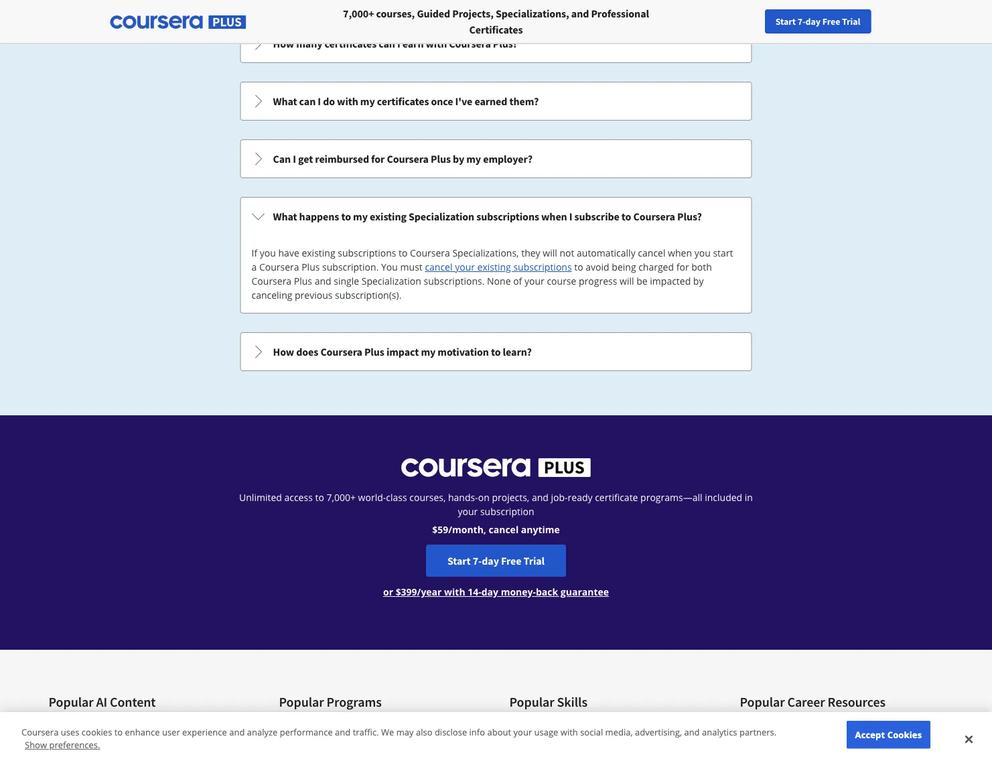 Task type: describe. For each thing, give the bounding box(es) containing it.
1 vertical spatial career
[[788, 694, 826, 711]]

what can i do with my certificates once i've earned them?
[[273, 95, 539, 108]]

i left get
[[293, 152, 296, 166]]

social
[[581, 726, 603, 738]]

list for popular ai content
[[49, 720, 240, 768]]

how does coursera plus impact my motivation to learn? button
[[241, 333, 752, 371]]

coursera inside "to avoid being charged for both coursera plus and single specialization subscriptions. none of your course progress will be impacted by canceling previous subscription(s)."
[[252, 275, 292, 288]]

cancel inside if you have existing subscriptions to coursera specializations, they will not automatically cancel when you start a coursera plus subscription. you must
[[638, 247, 666, 259]]

day for the top start 7-day free trial button
[[806, 15, 821, 27]]

class
[[386, 491, 407, 504]]

and inside unlimited access to 7,000+ world-class courses, hands-on projects, and job-ready certificate programs—all included in your subscription
[[532, 491, 549, 504]]

0 vertical spatial start 7-day free trial button
[[765, 9, 872, 34]]

performance
[[280, 726, 333, 738]]

can inside dropdown button
[[379, 37, 395, 50]]

find your new career link
[[794, 13, 891, 30]]

a inside footer
[[774, 721, 779, 733]]

unlimited access to 7,000+ world-class courses, hands-on projects, and job-ready certificate programs—all included in your subscription
[[239, 491, 753, 518]]

professional inside 7,000+ courses, guided projects, specializations, and professional certificates
[[592, 7, 650, 20]]

specialization inside footer
[[109, 721, 164, 733]]

0 horizontal spatial start 7-day free trial button
[[426, 545, 566, 577]]

1 horizontal spatial 7-
[[798, 15, 806, 27]]

can inside dropdown button
[[299, 95, 316, 108]]

previous
[[295, 289, 333, 302]]

i inside dropdown button
[[397, 37, 401, 50]]

have
[[279, 247, 299, 259]]

if you have existing subscriptions to coursera specializations, they will not automatically cancel when you start a coursera plus subscription. you must
[[252, 247, 734, 274]]

accept
[[856, 729, 886, 741]]

1 vertical spatial start 7-day free trial
[[448, 554, 545, 568]]

list containing how many certificates can i earn with coursera plus?
[[239, 0, 754, 373]]

must
[[401, 261, 423, 274]]

how for how does coursera plus impact my motivation to learn?
[[273, 345, 294, 359]]

programs—all
[[641, 491, 703, 504]]

popular career resources
[[740, 694, 886, 711]]

coursera up must
[[410, 247, 450, 259]]

subscription(s).
[[335, 289, 402, 302]]

being
[[612, 261, 637, 274]]

requirements
[[815, 741, 870, 753]]

coursera inside dropdown button
[[449, 37, 491, 50]]

2 you from the left
[[695, 247, 711, 259]]

get
[[298, 152, 313, 166]]

$399
[[396, 586, 417, 599]]

certificates inside dropdown button
[[377, 95, 429, 108]]

footer containing popular ai content
[[0, 640, 993, 768]]

analyst
[[801, 721, 829, 733]]

back
[[536, 586, 559, 599]]

guarantee
[[561, 586, 609, 599]]

them?
[[510, 95, 539, 108]]

existing inside if you have existing subscriptions to coursera specializations, they will not automatically cancel when you start a coursera plus subscription. you must
[[302, 247, 336, 259]]

enhance
[[125, 726, 160, 738]]

everyone
[[73, 741, 109, 753]]

they
[[522, 247, 541, 259]]

subscription
[[481, 505, 535, 518]]

7,000+ courses, guided projects, specializations, and professional certificates
[[343, 7, 650, 36]]

cybersecurity inside cybersecurity courses list
[[510, 721, 564, 733]]

how many certificates can i earn with coursera plus?
[[273, 37, 518, 50]]

popular for popular career resources
[[740, 694, 785, 711]]

course
[[547, 275, 577, 288]]

and inside "to avoid being charged for both coursera plus and single specialization subscriptions. none of your course progress will be impacted by canceling previous subscription(s)."
[[315, 275, 332, 288]]

to right subscribe at the right top of the page
[[622, 210, 632, 223]]

when inside 'dropdown button'
[[542, 210, 568, 223]]

cybersecurity courses link
[[510, 721, 597, 733]]

also
[[416, 726, 433, 738]]

certificate
[[415, 721, 455, 733]]

my inside 'dropdown button'
[[353, 210, 368, 223]]

popular for popular programs
[[279, 694, 324, 711]]

2 vertical spatial existing
[[478, 261, 511, 274]]

free for the left start 7-day free trial button
[[501, 554, 522, 568]]

plus inside "to avoid being charged for both coursera plus and single specialization subscriptions. none of your course progress will be impacted by canceling previous subscription(s)."
[[294, 275, 312, 288]]

accept cookies
[[856, 729, 923, 741]]

usage
[[535, 726, 559, 738]]

what happens to my existing specialization subscriptions when i subscribe to coursera plus? button
[[241, 198, 752, 235]]

trial for the top start 7-day free trial button
[[843, 15, 861, 27]]

7,000+ inside unlimited access to 7,000+ world-class courses, hands-on projects, and job-ready certificate programs—all included in your subscription
[[327, 491, 356, 504]]

capm certification requirements link
[[740, 741, 870, 753]]

and inside 7,000+ courses, guided projects, specializations, and professional certificates
[[572, 7, 589, 20]]

coursera down what can i do with my certificates once i've earned them?
[[387, 152, 429, 166]]

cybersecurity courses list
[[510, 720, 702, 768]]

uses
[[61, 726, 79, 738]]

for for business
[[58, 721, 71, 733]]

ai for everyone link
[[49, 741, 109, 753]]

once
[[431, 95, 453, 108]]

or
[[383, 586, 393, 599]]

$59
[[433, 524, 449, 536]]

courses, inside 7,000+ courses, guided projects, specializations, and professional certificates
[[376, 7, 415, 20]]

2 vertical spatial subscriptions
[[514, 261, 572, 274]]

cookies
[[888, 729, 923, 741]]

courses
[[565, 721, 597, 733]]

ai for business specialization link
[[49, 721, 164, 733]]

my right impact
[[421, 345, 436, 359]]

your right find
[[820, 15, 837, 27]]

2 vertical spatial day
[[482, 586, 499, 599]]

may
[[397, 726, 414, 738]]

single
[[334, 275, 359, 288]]

0 horizontal spatial 7-
[[473, 554, 482, 568]]

popular for popular ai content
[[49, 694, 94, 711]]

none
[[487, 275, 511, 288]]

your inside the coursera uses cookies to enhance user experience and analyze performance and traffic. we may also disclose info about your usage with social media, advertising, and analytics partners. show preferences.
[[514, 726, 532, 738]]

subscribe
[[575, 210, 620, 223]]

user
[[162, 726, 180, 738]]

automatically
[[577, 247, 636, 259]]

does
[[296, 345, 319, 359]]

advertising,
[[636, 726, 682, 738]]

start
[[714, 247, 734, 259]]

become a data analyst
[[740, 721, 829, 733]]

what can i do with my certificates once i've earned them? button
[[241, 82, 752, 120]]

2 list item from the left
[[279, 760, 471, 768]]

ai for business
[[49, 721, 56, 733]]

1 list item from the left
[[49, 760, 240, 768]]

progress
[[579, 275, 618, 288]]

with left 14-
[[444, 586, 466, 599]]

coursera uses cookies to enhance user experience and analyze performance and traffic. we may also disclose info about your usage with social media, advertising, and analytics partners. show preferences.
[[21, 726, 777, 751]]

subscriptions inside 'dropdown button'
[[477, 210, 540, 223]]

i've
[[456, 95, 473, 108]]

on
[[478, 491, 490, 504]]

projects,
[[492, 491, 530, 504]]

subscriptions inside if you have existing subscriptions to coursera specializations, they will not automatically cancel when you start a coursera plus subscription. you must
[[338, 247, 396, 259]]

reimbursed
[[315, 152, 369, 166]]

specialization inside 'dropdown button'
[[409, 210, 475, 223]]

experience
[[182, 726, 227, 738]]

my left "employer?"
[[467, 152, 481, 166]]

skills
[[557, 694, 588, 711]]

find your new career
[[801, 15, 885, 27]]

google cybersecurity professional certificate link
[[279, 721, 455, 733]]

coursera inside the coursera uses cookies to enhance user experience and analyze performance and traffic. we may also disclose info about your usage with social media, advertising, and analytics partners. show preferences.
[[21, 726, 59, 738]]

your up subscriptions.
[[455, 261, 475, 274]]

accept cookies button
[[847, 721, 931, 749]]

list for popular career resources
[[740, 720, 932, 768]]

will inside "to avoid being charged for both coursera plus and single specialization subscriptions. none of your course progress will be impacted by canceling previous subscription(s)."
[[620, 275, 635, 288]]

traffic.
[[353, 726, 379, 738]]

specializations, inside if you have existing subscriptions to coursera specializations, they will not automatically cancel when you start a coursera plus subscription. you must
[[453, 247, 519, 259]]

capm certification requirements
[[740, 741, 870, 753]]



Task type: locate. For each thing, give the bounding box(es) containing it.
ai for everyone
[[49, 741, 109, 753]]

1 horizontal spatial by
[[694, 275, 704, 288]]

0 vertical spatial start
[[776, 15, 796, 27]]

popular up 'become'
[[740, 694, 785, 711]]

when up both
[[668, 247, 692, 259]]

0 vertical spatial career
[[859, 15, 885, 27]]

disclose
[[435, 726, 467, 738]]

list containing become a data analyst
[[740, 720, 932, 768]]

start for the top start 7-day free trial button
[[776, 15, 796, 27]]

for up show preferences. 'link'
[[58, 721, 71, 733]]

1 vertical spatial when
[[668, 247, 692, 259]]

1 horizontal spatial when
[[668, 247, 692, 259]]

certificates right the many
[[325, 37, 377, 50]]

with inside dropdown button
[[426, 37, 447, 50]]

free right find
[[823, 15, 841, 27]]

list
[[239, 0, 754, 373], [49, 720, 240, 768], [740, 720, 932, 768]]

1 vertical spatial cancel
[[425, 261, 453, 274]]

i left subscribe at the right top of the page
[[570, 210, 573, 223]]

day left money-
[[482, 586, 499, 599]]

coursera up charged
[[634, 210, 676, 223]]

subscriptions down they
[[514, 261, 572, 274]]

start left find
[[776, 15, 796, 27]]

1 for from the top
[[58, 721, 71, 733]]

1 horizontal spatial start 7-day free trial button
[[765, 9, 872, 34]]

my right do
[[361, 95, 375, 108]]

0 vertical spatial subscriptions
[[477, 210, 540, 223]]

specialization down content on the bottom left
[[109, 721, 164, 733]]

popular
[[49, 694, 94, 711], [279, 694, 324, 711], [510, 694, 555, 711], [740, 694, 785, 711]]

i left do
[[318, 95, 321, 108]]

i inside 'dropdown button'
[[570, 210, 573, 223]]

certificates left once
[[377, 95, 429, 108]]

1 horizontal spatial can
[[379, 37, 395, 50]]

7,000+
[[343, 7, 374, 20], [327, 491, 356, 504]]

0 vertical spatial existing
[[370, 210, 407, 223]]

your inside "to avoid being charged for both coursera plus and single specialization subscriptions. none of your course progress will be impacted by canceling previous subscription(s)."
[[525, 275, 545, 288]]

to right access in the bottom left of the page
[[315, 491, 324, 504]]

2 for from the top
[[58, 741, 71, 753]]

1 horizontal spatial professional
[[592, 7, 650, 20]]

by inside "to avoid being charged for both coursera plus and single specialization subscriptions. none of your course progress will be impacted by canceling previous subscription(s)."
[[694, 275, 704, 288]]

7- left "new"
[[798, 15, 806, 27]]

1 vertical spatial day
[[482, 554, 499, 568]]

footer
[[0, 640, 993, 768]]

coursera right the does
[[321, 345, 363, 359]]

included
[[705, 491, 743, 504]]

existing
[[370, 210, 407, 223], [302, 247, 336, 259], [478, 261, 511, 274]]

certificates inside dropdown button
[[325, 37, 377, 50]]

trial right find
[[843, 15, 861, 27]]

day up or $399 /year with 14-day money-back guarantee
[[482, 554, 499, 568]]

certificates
[[470, 23, 523, 36]]

0 vertical spatial start 7-day free trial
[[776, 15, 861, 27]]

to right "happens"
[[342, 210, 351, 223]]

what for what happens to my existing specialization subscriptions when i subscribe to coursera plus?
[[273, 210, 297, 223]]

for for everyone
[[58, 741, 71, 753]]

0 horizontal spatial coursera plus image
[[110, 16, 246, 29]]

0 vertical spatial how
[[273, 37, 294, 50]]

start for the left start 7-day free trial button
[[448, 554, 471, 568]]

0 vertical spatial plus?
[[493, 37, 518, 50]]

can left do
[[299, 95, 316, 108]]

1 popular from the left
[[49, 694, 94, 711]]

earn
[[403, 37, 424, 50]]

specialization inside "to avoid being charged for both coursera plus and single specialization subscriptions. none of your course progress will be impacted by canceling previous subscription(s)."
[[362, 275, 422, 288]]

ready
[[568, 491, 593, 504]]

specializations, up cancel your existing subscriptions link at top
[[453, 247, 519, 259]]

specialization down you
[[362, 275, 422, 288]]

0 horizontal spatial trial
[[524, 554, 545, 568]]

popular for popular skills
[[510, 694, 555, 711]]

your down hands-
[[458, 505, 478, 518]]

when
[[542, 210, 568, 223], [668, 247, 692, 259]]

by down both
[[694, 275, 704, 288]]

existing inside 'dropdown button'
[[370, 210, 407, 223]]

1 vertical spatial what
[[273, 210, 297, 223]]

list item
[[49, 760, 240, 768], [279, 760, 471, 768], [510, 760, 702, 768], [740, 760, 932, 768]]

start
[[776, 15, 796, 27], [448, 554, 471, 568]]

None search field
[[184, 8, 432, 35]]

7- up 14-
[[473, 554, 482, 568]]

learn?
[[503, 345, 532, 359]]

1 vertical spatial start 7-day free trial button
[[426, 545, 566, 577]]

you up both
[[695, 247, 711, 259]]

1 horizontal spatial cancel
[[489, 524, 519, 536]]

0 vertical spatial 7-
[[798, 15, 806, 27]]

courses, up how many certificates can i earn with coursera plus?
[[376, 7, 415, 20]]

data
[[781, 721, 799, 733]]

resources
[[828, 694, 886, 711]]

coursera plus image
[[110, 16, 246, 29], [402, 459, 591, 477]]

popular skills
[[510, 694, 588, 711]]

/year
[[417, 586, 442, 599]]

you
[[260, 247, 276, 259], [695, 247, 711, 259]]

0 horizontal spatial cancel
[[425, 261, 453, 274]]

popular up cybersecurity courses
[[510, 694, 555, 711]]

business
[[73, 721, 107, 733]]

what left do
[[273, 95, 297, 108]]

2 horizontal spatial existing
[[478, 261, 511, 274]]

list item down "traffic."
[[279, 760, 471, 768]]

1 vertical spatial for
[[58, 741, 71, 753]]

for up the "impacted"
[[677, 261, 690, 274]]

your inside unlimited access to 7,000+ world-class courses, hands-on projects, and job-ready certificate programs—all included in your subscription
[[458, 505, 478, 518]]

1 horizontal spatial coursera plus image
[[402, 459, 591, 477]]

0 vertical spatial courses,
[[376, 7, 415, 20]]

ai for everyone
[[49, 741, 56, 753]]

for for charged
[[677, 261, 690, 274]]

1 vertical spatial a
[[774, 721, 779, 733]]

plus? up both
[[678, 210, 702, 223]]

coursera up show
[[21, 726, 59, 738]]

1 horizontal spatial you
[[695, 247, 711, 259]]

0 vertical spatial for
[[58, 721, 71, 733]]

cybersecurity down popular skills
[[510, 721, 564, 733]]

ai for business specialization
[[49, 721, 164, 733]]

can i get reimbursed for coursera plus by my employer?
[[273, 152, 533, 166]]

day
[[806, 15, 821, 27], [482, 554, 499, 568], [482, 586, 499, 599]]

to inside "to avoid being charged for both coursera plus and single specialization subscriptions. none of your course progress will be impacted by canceling previous subscription(s)."
[[575, 261, 584, 274]]

impact
[[387, 345, 419, 359]]

0 horizontal spatial free
[[501, 554, 522, 568]]

guided
[[417, 7, 451, 20]]

0 vertical spatial by
[[453, 152, 465, 166]]

0 vertical spatial a
[[252, 261, 257, 274]]

1 vertical spatial by
[[694, 275, 704, 288]]

0 vertical spatial for
[[371, 152, 385, 166]]

will left not
[[543, 247, 558, 259]]

google cybersecurity professional certificate list
[[279, 720, 471, 768]]

courses,
[[376, 7, 415, 20], [410, 491, 446, 504]]

to inside if you have existing subscriptions to coursera specializations, they will not automatically cancel when you start a coursera plus subscription. you must
[[399, 247, 408, 259]]

7,000+ left world-
[[327, 491, 356, 504]]

to
[[342, 210, 351, 223], [622, 210, 632, 223], [399, 247, 408, 259], [575, 261, 584, 274], [491, 345, 501, 359], [315, 491, 324, 504], [114, 726, 123, 738]]

1 horizontal spatial free
[[823, 15, 841, 27]]

2 how from the top
[[273, 345, 294, 359]]

a inside if you have existing subscriptions to coursera specializations, they will not automatically cancel when you start a coursera plus subscription. you must
[[252, 261, 257, 274]]

0 horizontal spatial career
[[788, 694, 826, 711]]

0 horizontal spatial start
[[448, 554, 471, 568]]

cancel your existing subscriptions link
[[425, 261, 572, 274]]

to right cookies in the left of the page
[[114, 726, 123, 738]]

0 vertical spatial when
[[542, 210, 568, 223]]

2 vertical spatial ai
[[49, 741, 56, 753]]

ai up ai for business specialization
[[96, 694, 107, 711]]

with inside the coursera uses cookies to enhance user experience and analyze performance and traffic. we may also disclose info about your usage with social media, advertising, and analytics partners. show preferences.
[[561, 726, 578, 738]]

0 vertical spatial what
[[273, 95, 297, 108]]

do
[[323, 95, 335, 108]]

1 horizontal spatial a
[[774, 721, 779, 733]]

1 vertical spatial will
[[620, 275, 635, 288]]

when up not
[[542, 210, 568, 223]]

with right do
[[337, 95, 358, 108]]

7-
[[798, 15, 806, 27], [473, 554, 482, 568]]

ai left uses in the bottom left of the page
[[49, 721, 56, 733]]

certification
[[765, 741, 813, 753]]

0 vertical spatial professional
[[592, 7, 650, 20]]

0 vertical spatial free
[[823, 15, 841, 27]]

how left the many
[[273, 37, 294, 50]]

by left "employer?"
[[453, 152, 465, 166]]

ai right show
[[49, 741, 56, 753]]

what inside 'dropdown button'
[[273, 210, 297, 223]]

with right the earn
[[426, 37, 447, 50]]

subscriptions up they
[[477, 210, 540, 223]]

1 vertical spatial professional
[[364, 721, 413, 733]]

1 vertical spatial courses,
[[410, 491, 446, 504]]

can
[[273, 152, 291, 166]]

7,000+ inside 7,000+ courses, guided projects, specializations, and professional certificates
[[343, 7, 374, 20]]

by
[[453, 152, 465, 166], [694, 275, 704, 288]]

0 horizontal spatial plus?
[[493, 37, 518, 50]]

will
[[543, 247, 558, 259], [620, 275, 635, 288]]

start 7-day free trial button
[[765, 9, 872, 34], [426, 545, 566, 577]]

2 vertical spatial cancel
[[489, 524, 519, 536]]

money-
[[501, 586, 536, 599]]

career right "new"
[[859, 15, 885, 27]]

existing right have on the left of the page
[[302, 247, 336, 259]]

1 vertical spatial how
[[273, 345, 294, 359]]

coursera up the canceling
[[252, 275, 292, 288]]

cancel up subscriptions.
[[425, 261, 453, 274]]

free up money-
[[501, 554, 522, 568]]

2 horizontal spatial cancel
[[638, 247, 666, 259]]

2 vertical spatial specialization
[[109, 721, 164, 733]]

your right the "of"
[[525, 275, 545, 288]]

with
[[426, 37, 447, 50], [337, 95, 358, 108], [444, 586, 466, 599], [561, 726, 578, 738]]

1 horizontal spatial existing
[[370, 210, 407, 223]]

your right about
[[514, 726, 532, 738]]

1 what from the top
[[273, 95, 297, 108]]

and
[[572, 7, 589, 20], [315, 275, 332, 288], [532, 491, 549, 504], [229, 726, 245, 738], [335, 726, 351, 738], [685, 726, 700, 738]]

popular up uses in the bottom left of the page
[[49, 694, 94, 711]]

subscriptions.
[[424, 275, 485, 288]]

we
[[381, 726, 394, 738]]

professional inside list
[[364, 721, 413, 733]]

i left the earn
[[397, 37, 401, 50]]

0 horizontal spatial for
[[371, 152, 385, 166]]

info
[[470, 726, 485, 738]]

specializations, up the certificates
[[496, 7, 570, 20]]

0 vertical spatial 7,000+
[[343, 7, 374, 20]]

popular up google
[[279, 694, 324, 711]]

plus? down the certificates
[[493, 37, 518, 50]]

new
[[839, 15, 857, 27]]

cybersecurity
[[309, 721, 363, 733], [510, 721, 564, 733]]

1 vertical spatial ai
[[49, 721, 56, 733]]

my
[[361, 95, 375, 108], [467, 152, 481, 166], [353, 210, 368, 223], [421, 345, 436, 359]]

hands-
[[448, 491, 478, 504]]

what left "happens"
[[273, 210, 297, 223]]

google cybersecurity professional certificate
[[279, 721, 455, 733]]

by inside dropdown button
[[453, 152, 465, 166]]

1 vertical spatial certificates
[[377, 95, 429, 108]]

cancel your existing subscriptions
[[425, 261, 572, 274]]

14-
[[468, 586, 482, 599]]

earned
[[475, 95, 508, 108]]

courses, inside unlimited access to 7,000+ world-class courses, hands-on projects, and job-ready certificate programs—all included in your subscription
[[410, 491, 446, 504]]

my right "happens"
[[353, 210, 368, 223]]

google
[[279, 721, 307, 733]]

for right reimbursed
[[371, 152, 385, 166]]

1 cybersecurity from the left
[[309, 721, 363, 733]]

will down being
[[620, 275, 635, 288]]

$59 /month, cancel anytime
[[433, 524, 560, 536]]

existing up you
[[370, 210, 407, 223]]

what for what can i do with my certificates once i've earned them?
[[273, 95, 297, 108]]

free for the top start 7-day free trial button
[[823, 15, 841, 27]]

1 vertical spatial specializations,
[[453, 247, 519, 259]]

coursera down the certificates
[[449, 37, 491, 50]]

existing up none on the top
[[478, 261, 511, 274]]

world-
[[358, 491, 386, 504]]

1 vertical spatial 7,000+
[[327, 491, 356, 504]]

content
[[110, 694, 156, 711]]

a left data
[[774, 721, 779, 733]]

start down /month,
[[448, 554, 471, 568]]

to down not
[[575, 261, 584, 274]]

for for reimbursed
[[371, 152, 385, 166]]

plus inside if you have existing subscriptions to coursera specializations, they will not automatically cancel when you start a coursera plus subscription. you must
[[302, 261, 320, 274]]

motivation
[[438, 345, 489, 359]]

career inside find your new career link
[[859, 15, 885, 27]]

specializations, inside 7,000+ courses, guided projects, specializations, and professional certificates
[[496, 7, 570, 20]]

0 horizontal spatial by
[[453, 152, 465, 166]]

0 horizontal spatial when
[[542, 210, 568, 223]]

to up must
[[399, 247, 408, 259]]

capm
[[740, 741, 763, 753]]

can i get reimbursed for coursera plus by my employer? button
[[241, 140, 752, 178]]

1 horizontal spatial cybersecurity
[[510, 721, 564, 733]]

1 horizontal spatial start
[[776, 15, 796, 27]]

1 horizontal spatial trial
[[843, 15, 861, 27]]

canceling
[[252, 289, 293, 302]]

trial for the left start 7-day free trial button
[[524, 554, 545, 568]]

3 popular from the left
[[510, 694, 555, 711]]

list item down the enhance
[[49, 760, 240, 768]]

1 vertical spatial plus?
[[678, 210, 702, 223]]

2 cybersecurity from the left
[[510, 721, 564, 733]]

partners.
[[740, 726, 777, 738]]

coursera inside 'dropdown button'
[[634, 210, 676, 223]]

4 list item from the left
[[740, 760, 932, 768]]

how inside dropdown button
[[273, 345, 294, 359]]

to inside unlimited access to 7,000+ world-class courses, hands-on projects, and job-ready certificate programs—all included in your subscription
[[315, 491, 324, 504]]

7,000+ up how many certificates can i earn with coursera plus?
[[343, 7, 374, 20]]

1 vertical spatial trial
[[524, 554, 545, 568]]

1 vertical spatial subscriptions
[[338, 247, 396, 259]]

professional
[[592, 7, 650, 20], [364, 721, 413, 733]]

subscriptions up the subscription.
[[338, 247, 396, 259]]

/month,
[[449, 524, 487, 536]]

to inside the coursera uses cookies to enhance user experience and analyze performance and traffic. we may also disclose info about your usage with social media, advertising, and analytics partners. show preferences.
[[114, 726, 123, 738]]

you right if
[[260, 247, 276, 259]]

plus? inside dropdown button
[[493, 37, 518, 50]]

media,
[[606, 726, 633, 738]]

popular programs
[[279, 694, 382, 711]]

2 popular from the left
[[279, 694, 324, 711]]

cybersecurity down popular programs
[[309, 721, 363, 733]]

1 vertical spatial coursera plus image
[[402, 459, 591, 477]]

0 horizontal spatial you
[[260, 247, 276, 259]]

what inside dropdown button
[[273, 95, 297, 108]]

impacted
[[650, 275, 691, 288]]

1 horizontal spatial start 7-day free trial
[[776, 15, 861, 27]]

cybersecurity inside google cybersecurity professional certificate list
[[309, 721, 363, 733]]

career up analyst
[[788, 694, 826, 711]]

0 horizontal spatial can
[[299, 95, 316, 108]]

3 list item from the left
[[510, 760, 702, 768]]

analytics
[[702, 726, 738, 738]]

0 vertical spatial day
[[806, 15, 821, 27]]

job-
[[551, 491, 568, 504]]

1 horizontal spatial will
[[620, 275, 635, 288]]

courses, right class
[[410, 491, 446, 504]]

how many certificates can i earn with coursera plus? button
[[241, 25, 752, 62]]

both
[[692, 261, 712, 274]]

plus? inside 'dropdown button'
[[678, 210, 702, 223]]

0 vertical spatial certificates
[[325, 37, 377, 50]]

0 vertical spatial can
[[379, 37, 395, 50]]

when inside if you have existing subscriptions to coursera specializations, they will not automatically cancel when you start a coursera plus subscription. you must
[[668, 247, 692, 259]]

a down if
[[252, 261, 257, 274]]

can left the earn
[[379, 37, 395, 50]]

for inside "to avoid being charged for both coursera plus and single specialization subscriptions. none of your course progress will be impacted by canceling previous subscription(s)."
[[677, 261, 690, 274]]

1 vertical spatial 7-
[[473, 554, 482, 568]]

to avoid being charged for both coursera plus and single specialization subscriptions. none of your course progress will be impacted by canceling previous subscription(s).
[[252, 261, 712, 302]]

cookies
[[82, 726, 112, 738]]

0 vertical spatial will
[[543, 247, 558, 259]]

about
[[488, 726, 512, 738]]

list containing ai for business specialization
[[49, 720, 240, 768]]

0 horizontal spatial professional
[[364, 721, 413, 733]]

coursera plus image for courses,
[[110, 16, 246, 29]]

in
[[745, 491, 753, 504]]

projects,
[[453, 7, 494, 20]]

4 popular from the left
[[740, 694, 785, 711]]

with left social
[[561, 726, 578, 738]]

2 what from the top
[[273, 210, 297, 223]]

1 how from the top
[[273, 37, 294, 50]]

for down uses in the bottom left of the page
[[58, 741, 71, 753]]

to inside dropdown button
[[491, 345, 501, 359]]

0 vertical spatial specialization
[[409, 210, 475, 223]]

specialization up must
[[409, 210, 475, 223]]

1 vertical spatial start
[[448, 554, 471, 568]]

plus?
[[493, 37, 518, 50], [678, 210, 702, 223]]

1 vertical spatial free
[[501, 554, 522, 568]]

to left the learn? in the top right of the page
[[491, 345, 501, 359]]

cancel down subscription in the bottom of the page
[[489, 524, 519, 536]]

show preferences. link
[[25, 739, 100, 751]]

access
[[285, 491, 313, 504]]

coursera plus image for access
[[402, 459, 591, 477]]

0 vertical spatial cancel
[[638, 247, 666, 259]]

1 horizontal spatial career
[[859, 15, 885, 27]]

list item down requirements
[[740, 760, 932, 768]]

day left "new"
[[806, 15, 821, 27]]

cancel up charged
[[638, 247, 666, 259]]

trial down anytime at the right of the page
[[524, 554, 545, 568]]

day for the left start 7-day free trial button
[[482, 554, 499, 568]]

how left the does
[[273, 345, 294, 359]]

0 horizontal spatial cybersecurity
[[309, 721, 363, 733]]

coursera down have on the left of the page
[[259, 261, 299, 274]]

0 horizontal spatial existing
[[302, 247, 336, 259]]

find
[[801, 15, 818, 27]]

0 vertical spatial coursera plus image
[[110, 16, 246, 29]]

list item down social
[[510, 760, 702, 768]]

with inside dropdown button
[[337, 95, 358, 108]]

specializations,
[[496, 7, 570, 20], [453, 247, 519, 259]]

how for how many certificates can i earn with coursera plus?
[[273, 37, 294, 50]]

0 vertical spatial specializations,
[[496, 7, 570, 20]]

0 horizontal spatial start 7-day free trial
[[448, 554, 545, 568]]

how inside dropdown button
[[273, 37, 294, 50]]

1 vertical spatial existing
[[302, 247, 336, 259]]

0 horizontal spatial will
[[543, 247, 558, 259]]

1 vertical spatial for
[[677, 261, 690, 274]]

not
[[560, 247, 575, 259]]

preferences.
[[49, 739, 100, 751]]

will inside if you have existing subscriptions to coursera specializations, they will not automatically cancel when you start a coursera plus subscription. you must
[[543, 247, 558, 259]]

or $399 /year with 14-day money-back guarantee
[[383, 586, 609, 599]]

1 you from the left
[[260, 247, 276, 259]]

0 vertical spatial ai
[[96, 694, 107, 711]]

cybersecurity courses
[[510, 721, 597, 733]]

for inside 'can i get reimbursed for coursera plus by my employer?' dropdown button
[[371, 152, 385, 166]]



Task type: vqa. For each thing, say whether or not it's contained in the screenshot.
many
yes



